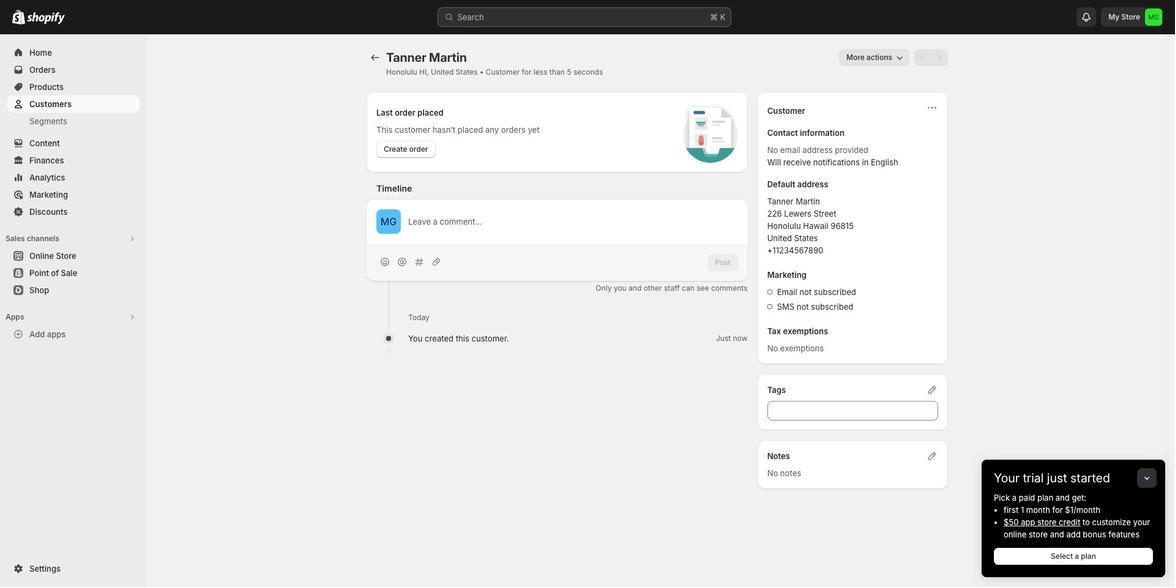 Task type: describe. For each thing, give the bounding box(es) containing it.
Leave a comment... text field
[[408, 215, 738, 228]]

next image
[[934, 51, 946, 64]]



Task type: locate. For each thing, give the bounding box(es) containing it.
previous image
[[917, 51, 929, 64]]

avatar with initials m g image
[[376, 209, 401, 234]]

0 horizontal spatial shopify image
[[12, 10, 25, 24]]

1 horizontal spatial shopify image
[[27, 12, 65, 24]]

shopify image
[[12, 10, 25, 24], [27, 12, 65, 24]]

my store image
[[1145, 9, 1163, 26]]

None text field
[[767, 401, 938, 421]]



Task type: vqa. For each thing, say whether or not it's contained in the screenshot.
My Store icon
yes



